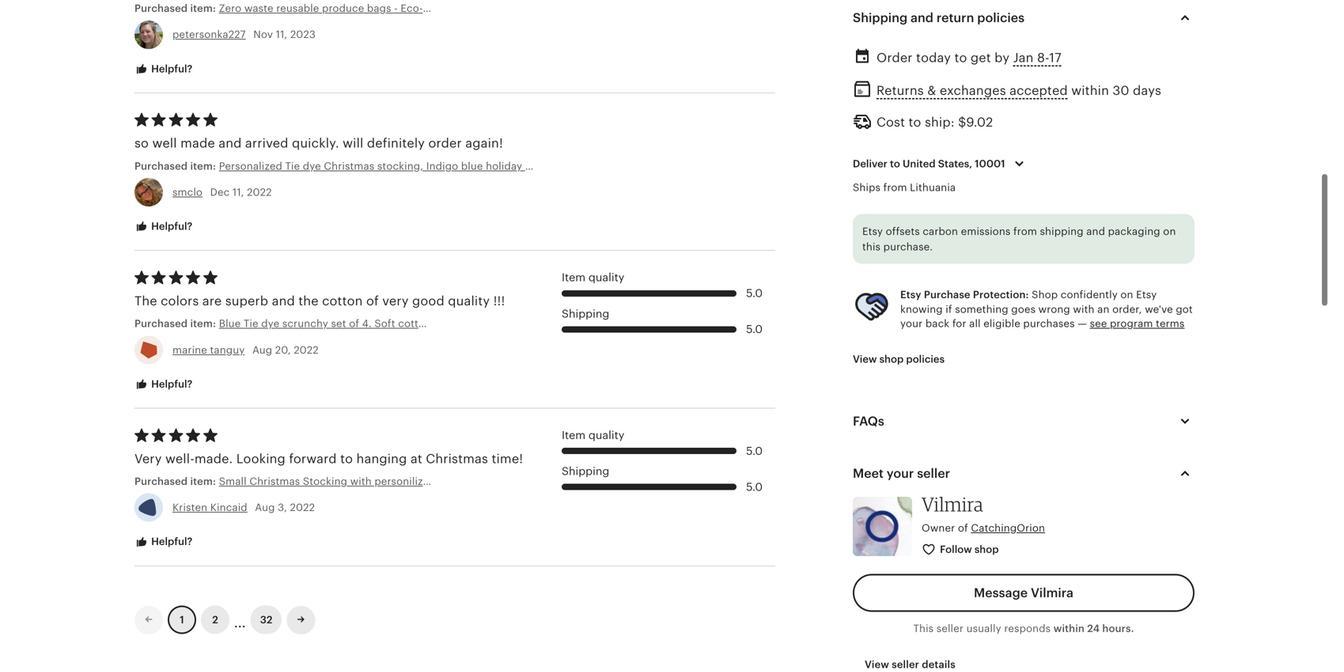 Task type: locate. For each thing, give the bounding box(es) containing it.
to right cost
[[909, 115, 921, 129]]

today
[[916, 51, 951, 65]]

usually
[[966, 623, 1001, 635]]

goes
[[1011, 303, 1036, 315]]

helpful? down smclo 'link'
[[149, 220, 193, 232]]

etsy inside etsy offsets carbon emissions from shipping and packaging on this purchase.
[[862, 225, 883, 237]]

1 vertical spatial shipping
[[562, 307, 609, 320]]

returns & exchanges accepted within 30 days
[[877, 83, 1161, 98]]

1 horizontal spatial from
[[1013, 225, 1037, 237]]

purchased item: down the well-
[[135, 476, 219, 487]]

1 vertical spatial item
[[562, 429, 586, 441]]

0 horizontal spatial policies
[[906, 353, 945, 365]]

view
[[853, 353, 877, 365]]

superb
[[225, 294, 268, 308]]

3 purchased from the top
[[135, 318, 188, 330]]

personalized tie dye christmas stocking, indigo blue holiday decoration, monogram christmas stocking link
[[219, 159, 739, 173]]

20,
[[275, 344, 291, 356]]

1 vertical spatial aug
[[255, 502, 275, 514]]

shop down catchingorion link in the bottom right of the page
[[975, 544, 999, 555]]

carbon
[[923, 225, 958, 237]]

2 link
[[201, 606, 229, 634]]

purchased up "petersonka227" link
[[135, 2, 188, 14]]

3 purchased item: from the top
[[135, 476, 219, 487]]

1 vertical spatial your
[[887, 466, 914, 481]]

program
[[1110, 318, 1153, 330]]

0 vertical spatial seller
[[917, 466, 950, 481]]

aug left the 20,
[[252, 344, 272, 356]]

something
[[955, 303, 1009, 315]]

dec
[[210, 186, 230, 198]]

3 5.0 from the top
[[746, 444, 763, 457]]

on
[[1163, 225, 1176, 237], [1121, 289, 1133, 301]]

looking
[[236, 452, 286, 466]]

and
[[911, 11, 934, 25], [219, 136, 242, 150], [1086, 225, 1105, 237], [272, 294, 295, 308]]

helpful? button down "petersonka227" link
[[123, 54, 204, 84]]

24
[[1087, 623, 1100, 635]]

your right meet
[[887, 466, 914, 481]]

2022 right the 20,
[[294, 344, 319, 356]]

2 purchased item: from the top
[[135, 318, 219, 330]]

0 vertical spatial item
[[562, 271, 586, 284]]

christmas down will
[[324, 160, 374, 172]]

catchingorion
[[971, 522, 1045, 534]]

item: up "petersonka227" link
[[190, 2, 216, 14]]

return
[[937, 11, 974, 25]]

4 helpful? button from the top
[[123, 528, 204, 557]]

shipping for the colors are superb and the cotton of very good quality !!!
[[562, 307, 609, 320]]

hanging
[[356, 452, 407, 466]]

0 horizontal spatial vilmira
[[922, 492, 983, 516]]

cost
[[877, 115, 905, 129]]

0 vertical spatial from
[[883, 182, 907, 194]]

purchased down very
[[135, 476, 188, 487]]

0 horizontal spatial shop
[[879, 353, 904, 365]]

1 vertical spatial vilmira
[[1031, 586, 1074, 600]]

on right packaging
[[1163, 225, 1176, 237]]

from right ships
[[883, 182, 907, 194]]

shipping
[[853, 11, 908, 25], [562, 307, 609, 320], [562, 465, 609, 478]]

0 vertical spatial aug
[[252, 344, 272, 356]]

quality for very well-made. looking forward to hanging at christmas time!
[[589, 429, 624, 441]]

on up order,
[[1121, 289, 1133, 301]]

quickly.
[[292, 136, 339, 150]]

1 vertical spatial from
[[1013, 225, 1037, 237]]

1 horizontal spatial of
[[958, 522, 968, 534]]

0 vertical spatial quality
[[589, 271, 624, 284]]

vilmira image
[[853, 497, 912, 556]]

1 vertical spatial item quality
[[562, 429, 624, 441]]

your down knowing
[[900, 318, 923, 330]]

0 vertical spatial policies
[[977, 11, 1025, 25]]

kincaid
[[210, 502, 247, 514]]

petersonka227
[[172, 29, 246, 40]]

0 vertical spatial shop
[[879, 353, 904, 365]]

faqs button
[[839, 402, 1209, 440]]

1 vertical spatial 11,
[[233, 186, 244, 198]]

purchase.
[[883, 241, 933, 253]]

offsets
[[886, 225, 920, 237]]

0 vertical spatial 11,
[[276, 29, 287, 40]]

1 horizontal spatial shop
[[975, 544, 999, 555]]

0 vertical spatial on
[[1163, 225, 1176, 237]]

message vilmira button
[[853, 574, 1195, 612]]

and inside dropdown button
[[911, 11, 934, 25]]

and left return on the right top of the page
[[911, 11, 934, 25]]

0 vertical spatial of
[[366, 294, 379, 308]]

marine tanguy aug 20, 2022
[[172, 344, 319, 356]]

are
[[202, 294, 222, 308]]

vilmira owner of catchingorion
[[922, 492, 1045, 534]]

1 vertical spatial on
[[1121, 289, 1133, 301]]

etsy up knowing
[[900, 289, 921, 301]]

of
[[366, 294, 379, 308], [958, 522, 968, 534]]

christmas right at at the bottom of the page
[[426, 452, 488, 466]]

2 vertical spatial shipping
[[562, 465, 609, 478]]

0 vertical spatial vilmira
[[922, 492, 983, 516]]

purchased down the the
[[135, 318, 188, 330]]

seller
[[917, 466, 950, 481], [937, 623, 964, 635]]

2 helpful? button from the top
[[123, 212, 204, 241]]

1 item quality from the top
[[562, 271, 624, 284]]

of left very
[[366, 294, 379, 308]]

11, right the dec
[[233, 186, 244, 198]]

0 vertical spatial item quality
[[562, 271, 624, 284]]

states,
[[938, 158, 972, 170]]

of up follow shop button
[[958, 522, 968, 534]]

vilmira up responds
[[1031, 586, 1074, 600]]

to
[[955, 51, 967, 65], [909, 115, 921, 129], [890, 158, 900, 170], [340, 452, 353, 466]]

kristen
[[172, 502, 207, 514]]

2022
[[247, 186, 272, 198], [294, 344, 319, 356], [290, 502, 315, 514]]

4 helpful? from the top
[[149, 536, 193, 548]]

0 vertical spatial purchased item:
[[135, 2, 219, 14]]

deliver to united states, 10001 button
[[841, 147, 1041, 181]]

to right forward
[[340, 452, 353, 466]]

lithuania
[[910, 182, 956, 194]]

1 horizontal spatial christmas
[[426, 452, 488, 466]]

policies down back
[[906, 353, 945, 365]]

item: down are in the top left of the page
[[190, 318, 216, 330]]

0 horizontal spatial from
[[883, 182, 907, 194]]

christmas left the 'stocking'
[[643, 160, 693, 172]]

and right shipping
[[1086, 225, 1105, 237]]

tanguy
[[210, 344, 245, 356]]

meet your seller
[[853, 466, 950, 481]]

3 helpful? button from the top
[[123, 370, 204, 399]]

etsy up 'we've'
[[1136, 289, 1157, 301]]

1 vertical spatial policies
[[906, 353, 945, 365]]

aug
[[252, 344, 272, 356], [255, 502, 275, 514]]

0 horizontal spatial christmas
[[324, 160, 374, 172]]

0 horizontal spatial 11,
[[233, 186, 244, 198]]

0 vertical spatial your
[[900, 318, 923, 330]]

shipping
[[1040, 225, 1084, 237]]

helpful? button down smclo 'link'
[[123, 212, 204, 241]]

2 item from the top
[[562, 429, 586, 441]]

within left 24
[[1054, 623, 1085, 635]]

2023
[[290, 29, 316, 40]]

30
[[1113, 83, 1130, 98]]

from left shipping
[[1013, 225, 1037, 237]]

1 vertical spatial within
[[1054, 623, 1085, 635]]

…
[[234, 608, 246, 632]]

2022 down personalized
[[247, 186, 272, 198]]

1 horizontal spatial on
[[1163, 225, 1176, 237]]

helpful? down kristen
[[149, 536, 193, 548]]

the colors are superb and the cotton of very good quality !!!
[[135, 294, 505, 308]]

etsy for etsy offsets carbon emissions from shipping and packaging on this purchase.
[[862, 225, 883, 237]]

within for 24
[[1054, 623, 1085, 635]]

policies up by at the right top
[[977, 11, 1025, 25]]

smclo
[[172, 186, 203, 198]]

2 vertical spatial quality
[[589, 429, 624, 441]]

1 horizontal spatial 11,
[[276, 29, 287, 40]]

seller right this
[[937, 623, 964, 635]]

4 item: from the top
[[190, 476, 216, 487]]

forward
[[289, 452, 337, 466]]

1 5.0 from the top
[[746, 287, 763, 299]]

1 horizontal spatial vilmira
[[1031, 586, 1074, 600]]

helpful? button down kristen
[[123, 528, 204, 557]]

helpful? button down marine
[[123, 370, 204, 399]]

helpful? for well
[[149, 220, 193, 232]]

1 horizontal spatial etsy
[[900, 289, 921, 301]]

order
[[428, 136, 462, 150]]

order today to get by jan 8-17
[[877, 51, 1062, 65]]

this
[[913, 623, 934, 635]]

shipping inside dropdown button
[[853, 11, 908, 25]]

1 helpful? from the top
[[149, 63, 193, 75]]

item quality
[[562, 271, 624, 284], [562, 429, 624, 441]]

seller up the owner
[[917, 466, 950, 481]]

1 horizontal spatial policies
[[977, 11, 1025, 25]]

5.0
[[746, 287, 763, 299], [746, 323, 763, 336], [746, 444, 763, 457], [746, 481, 763, 493]]

2 vertical spatial 2022
[[290, 502, 315, 514]]

1 purchased from the top
[[135, 2, 188, 14]]

0 horizontal spatial on
[[1121, 289, 1133, 301]]

3 helpful? from the top
[[149, 378, 193, 390]]

0 vertical spatial 2022
[[247, 186, 272, 198]]

1 vertical spatial of
[[958, 522, 968, 534]]

jan
[[1013, 51, 1034, 65]]

1 vertical spatial purchased item:
[[135, 318, 219, 330]]

purchases
[[1023, 318, 1075, 330]]

0 vertical spatial shipping
[[853, 11, 908, 25]]

purchased item: up petersonka227
[[135, 2, 219, 14]]

purchased down well
[[135, 160, 188, 172]]

vilmira inside button
[[1031, 586, 1074, 600]]

helpful? down petersonka227
[[149, 63, 193, 75]]

shop right view
[[879, 353, 904, 365]]

shipping for very well-made. looking forward to hanging at christmas time!
[[562, 465, 609, 478]]

shipping and return policies button
[[839, 0, 1209, 37]]

2 helpful? from the top
[[149, 220, 193, 232]]

helpful? button for well
[[123, 212, 204, 241]]

1 item from the top
[[562, 271, 586, 284]]

2022 right 3,
[[290, 502, 315, 514]]

shop for follow
[[975, 544, 999, 555]]

vilmira up the owner
[[922, 492, 983, 516]]

wrong
[[1039, 303, 1070, 315]]

helpful? down marine
[[149, 378, 193, 390]]

item: down made
[[190, 160, 216, 172]]

0 horizontal spatial etsy
[[862, 225, 883, 237]]

11, right nov
[[276, 29, 287, 40]]

dye
[[303, 160, 321, 172]]

within left 30
[[1071, 83, 1109, 98]]

1 vertical spatial shop
[[975, 544, 999, 555]]

cotton
[[322, 294, 363, 308]]

meet your seller button
[[839, 454, 1209, 492]]

purchased
[[135, 2, 188, 14], [135, 160, 188, 172], [135, 318, 188, 330], [135, 476, 188, 487]]

nov
[[253, 29, 273, 40]]

0 vertical spatial within
[[1071, 83, 1109, 98]]

item quality for the colors are superb and the cotton of very good quality !!!
[[562, 271, 624, 284]]

item: down made.
[[190, 476, 216, 487]]

kristen kincaid aug 3, 2022
[[172, 502, 315, 514]]

view shop policies button
[[841, 345, 957, 374]]

and left the
[[272, 294, 295, 308]]

1 vertical spatial 2022
[[294, 344, 319, 356]]

2 vertical spatial purchased item:
[[135, 476, 219, 487]]

very
[[135, 452, 162, 466]]

get
[[971, 51, 991, 65]]

2 5.0 from the top
[[746, 323, 763, 336]]

eligible
[[984, 318, 1021, 330]]

etsy up this
[[862, 225, 883, 237]]

purchased item: down colors
[[135, 318, 219, 330]]

confidently
[[1061, 289, 1118, 301]]

2 item quality from the top
[[562, 429, 624, 441]]

2022 for and
[[294, 344, 319, 356]]

to left united
[[890, 158, 900, 170]]

2 horizontal spatial etsy
[[1136, 289, 1157, 301]]

aug left 3,
[[255, 502, 275, 514]]

well
[[152, 136, 177, 150]]

helpful? for colors
[[149, 378, 193, 390]]

and inside etsy offsets carbon emissions from shipping and packaging on this purchase.
[[1086, 225, 1105, 237]]

helpful? button for colors
[[123, 370, 204, 399]]

aug for superb
[[252, 344, 272, 356]]



Task type: vqa. For each thing, say whether or not it's contained in the screenshot.
well-
yes



Task type: describe. For each thing, give the bounding box(es) containing it.
smclo link
[[172, 186, 203, 198]]

made
[[180, 136, 215, 150]]

made.
[[195, 452, 233, 466]]

your inside the shop confidently on etsy knowing if something goes wrong with an order, we've got your back for all eligible purchases —
[[900, 318, 923, 330]]

0 horizontal spatial of
[[366, 294, 379, 308]]

the
[[298, 294, 319, 308]]

ships from lithuania
[[853, 182, 956, 194]]

monogram
[[586, 160, 640, 172]]

32 link
[[251, 606, 282, 634]]

to inside dropdown button
[[890, 158, 900, 170]]

ships
[[853, 182, 881, 194]]

1 link
[[168, 606, 196, 634]]

$
[[958, 115, 966, 129]]

4 5.0 from the top
[[746, 481, 763, 493]]

helpful? for well-
[[149, 536, 193, 548]]

your inside dropdown button
[[887, 466, 914, 481]]

etsy offsets carbon emissions from shipping and packaging on this purchase.
[[862, 225, 1176, 253]]

this
[[862, 241, 881, 253]]

back
[[926, 318, 950, 330]]

helpful? button for well-
[[123, 528, 204, 557]]

3,
[[278, 502, 287, 514]]

arrived
[[245, 136, 288, 150]]

got
[[1176, 303, 1193, 315]]

etsy inside the shop confidently on etsy knowing if something goes wrong with an order, we've got your back for all eligible purchases —
[[1136, 289, 1157, 301]]

shop for view
[[879, 353, 904, 365]]

10001
[[975, 158, 1005, 170]]

blue
[[461, 160, 483, 172]]

faqs
[[853, 414, 884, 428]]

knowing
[[900, 303, 943, 315]]

2
[[212, 614, 218, 626]]

message
[[974, 586, 1028, 600]]

!!!
[[493, 294, 505, 308]]

purchased item: for colors
[[135, 318, 219, 330]]

see program terms
[[1090, 318, 1185, 330]]

good
[[412, 294, 445, 308]]

seller inside dropdown button
[[917, 466, 950, 481]]

packaging
[[1108, 225, 1160, 237]]

vilmira inside vilmira owner of catchingorion
[[922, 492, 983, 516]]

2 purchased from the top
[[135, 160, 188, 172]]

again!
[[465, 136, 503, 150]]

policies inside button
[[906, 353, 945, 365]]

marine tanguy link
[[172, 344, 245, 356]]

exchanges
[[940, 83, 1006, 98]]

of inside vilmira owner of catchingorion
[[958, 522, 968, 534]]

all
[[969, 318, 981, 330]]

definitely
[[367, 136, 425, 150]]

time!
[[492, 452, 523, 466]]

item quality for very well-made. looking forward to hanging at christmas time!
[[562, 429, 624, 441]]

aug for looking
[[255, 502, 275, 514]]

returns
[[877, 83, 924, 98]]

11, for nov
[[276, 29, 287, 40]]

this seller usually responds within 24 hours.
[[913, 623, 1134, 635]]

with
[[1073, 303, 1095, 315]]

well-
[[165, 452, 195, 466]]

etsy purchase protection:
[[900, 289, 1029, 301]]

3 item: from the top
[[190, 318, 216, 330]]

2022 for forward
[[290, 502, 315, 514]]

emissions
[[961, 225, 1011, 237]]

policies inside dropdown button
[[977, 11, 1025, 25]]

to left get
[[955, 51, 967, 65]]

deliver to united states, 10001
[[853, 158, 1005, 170]]

united
[[903, 158, 936, 170]]

jan 8-17 button
[[1013, 46, 1062, 69]]

protection:
[[973, 289, 1029, 301]]

4 purchased from the top
[[135, 476, 188, 487]]

on inside etsy offsets carbon emissions from shipping and packaging on this purchase.
[[1163, 225, 1176, 237]]

from inside etsy offsets carbon emissions from shipping and packaging on this purchase.
[[1013, 225, 1037, 237]]

shop
[[1032, 289, 1058, 301]]

1 helpful? button from the top
[[123, 54, 204, 84]]

personalized
[[219, 160, 282, 172]]

item for very well-made. looking forward to hanging at christmas time!
[[562, 429, 586, 441]]

purchased item: for well-
[[135, 476, 219, 487]]

kristen kincaid link
[[172, 502, 247, 514]]

on inside the shop confidently on etsy knowing if something goes wrong with an order, we've got your back for all eligible purchases —
[[1121, 289, 1133, 301]]

returns & exchanges accepted button
[[877, 79, 1068, 102]]

1 purchased item: from the top
[[135, 2, 219, 14]]

17
[[1049, 51, 1062, 65]]

by
[[995, 51, 1010, 65]]

1 vertical spatial seller
[[937, 623, 964, 635]]

the
[[135, 294, 157, 308]]

etsy for etsy purchase protection:
[[900, 289, 921, 301]]

item for the colors are superb and the cotton of very good quality !!!
[[562, 271, 586, 284]]

deliver
[[853, 158, 888, 170]]

will
[[343, 136, 364, 150]]

9.02
[[966, 115, 993, 129]]

and up personalized
[[219, 136, 242, 150]]

follow shop button
[[910, 535, 1012, 565]]

order,
[[1112, 303, 1142, 315]]

—
[[1078, 318, 1087, 330]]

message vilmira
[[974, 586, 1074, 600]]

if
[[946, 303, 952, 315]]

holiday
[[486, 160, 522, 172]]

1 vertical spatial quality
[[448, 294, 490, 308]]

11, for dec
[[233, 186, 244, 198]]

shop confidently on etsy knowing if something goes wrong with an order, we've got your back for all eligible purchases —
[[900, 289, 1193, 330]]

within for 30
[[1071, 83, 1109, 98]]

terms
[[1156, 318, 1185, 330]]

view shop policies
[[853, 353, 945, 365]]

1 item: from the top
[[190, 2, 216, 14]]

stocking
[[696, 160, 739, 172]]

colors
[[161, 294, 199, 308]]

1
[[180, 614, 184, 626]]

owner
[[922, 522, 955, 534]]

2 item: from the top
[[190, 160, 216, 172]]

responds
[[1004, 623, 1051, 635]]

2 horizontal spatial christmas
[[643, 160, 693, 172]]

tie
[[285, 160, 300, 172]]

quality for the colors are superb and the cotton of very good quality !!!
[[589, 271, 624, 284]]

see
[[1090, 318, 1107, 330]]

decoration,
[[525, 160, 583, 172]]

indigo
[[426, 160, 458, 172]]

days
[[1133, 83, 1161, 98]]

catchingorion link
[[971, 522, 1045, 534]]

we've
[[1145, 303, 1173, 315]]

petersonka227 link
[[172, 29, 246, 40]]

marine
[[172, 344, 207, 356]]



